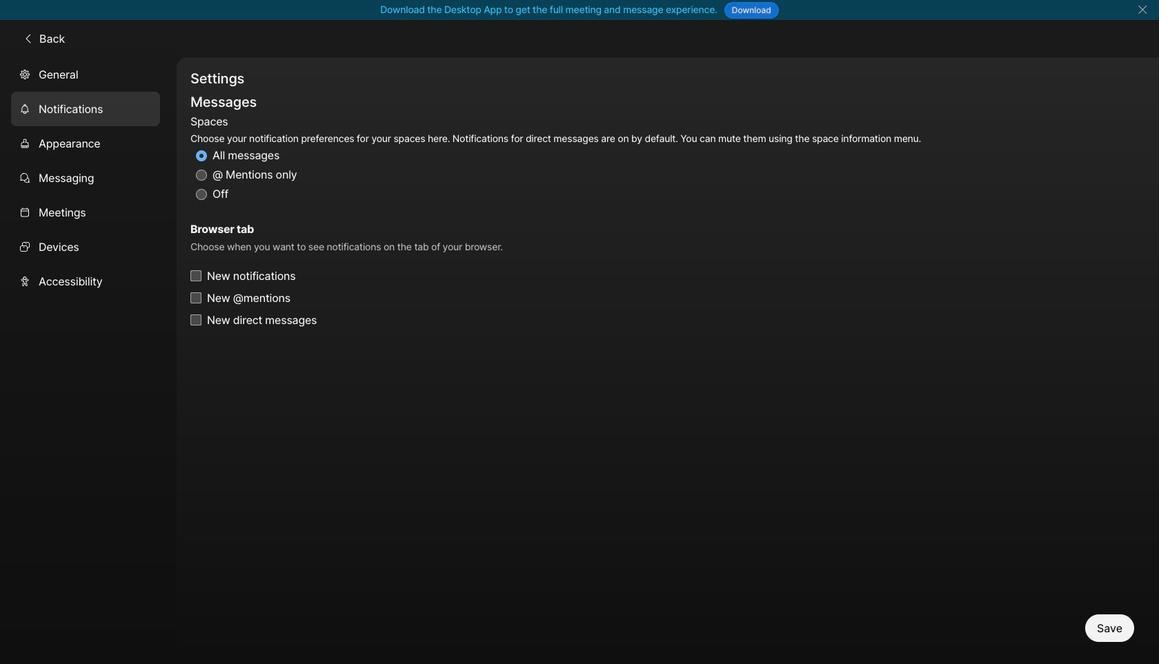 Task type: describe. For each thing, give the bounding box(es) containing it.
settings navigation
[[0, 57, 177, 665]]

messaging tab
[[11, 161, 160, 195]]

@ Mentions only radio
[[196, 170, 207, 181]]



Task type: locate. For each thing, give the bounding box(es) containing it.
All messages radio
[[196, 151, 207, 162]]

appearance tab
[[11, 126, 160, 161]]

cancel_16 image
[[1138, 4, 1149, 15]]

accessibility tab
[[11, 264, 160, 299]]

Off radio
[[196, 189, 207, 200]]

general tab
[[11, 57, 160, 92]]

notifications tab
[[11, 92, 160, 126]]

devices tab
[[11, 230, 160, 264]]

option group
[[191, 112, 922, 204]]

meetings tab
[[11, 195, 160, 230]]



